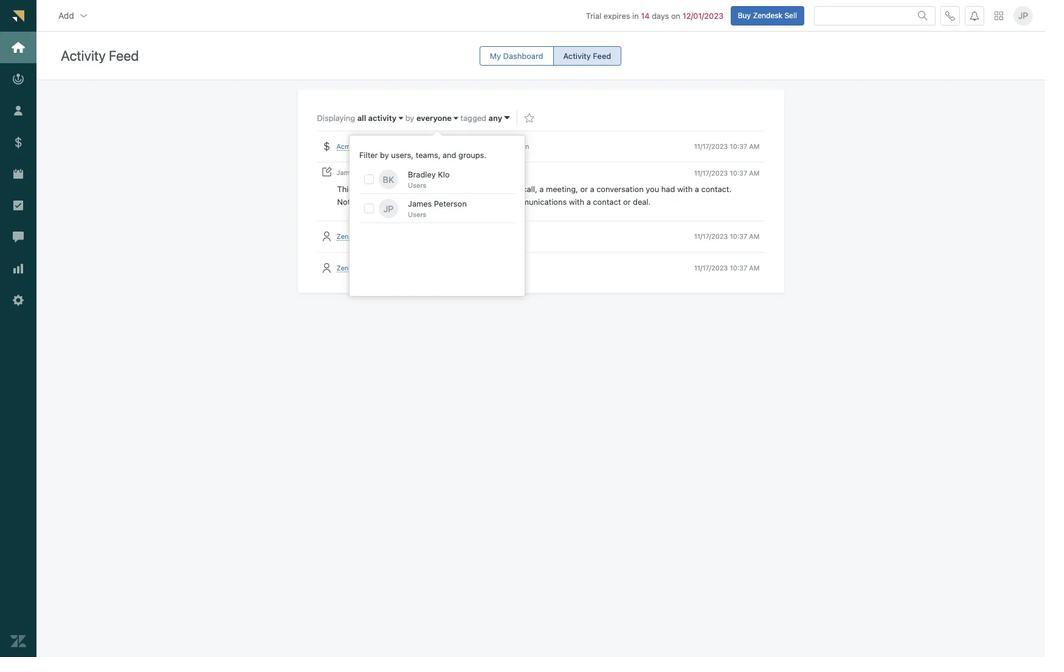 Task type: describe. For each thing, give the bounding box(es) containing it.
0 vertical spatial with
[[677, 184, 693, 194]]

a left contact
[[587, 197, 591, 207]]

2 am from the top
[[749, 169, 760, 177]]

0 vertical spatial or
[[580, 184, 588, 194]]

notes
[[337, 197, 359, 207]]

1 horizontal spatial acme
[[434, 169, 452, 177]]

2 11/17/2023 10:37 am from the top
[[694, 169, 760, 177]]

my
[[490, 51, 501, 61]]

employee
[[379, 233, 410, 240]]

zendesk image
[[10, 634, 26, 650]]

a down "enter"
[[445, 197, 449, 207]]

zendesk products image
[[995, 11, 1004, 20]]

a left call,
[[516, 184, 520, 194]]

tagged
[[461, 113, 487, 123]]

in
[[633, 11, 639, 20]]

is
[[355, 184, 361, 194]]

caret down image for everyone
[[454, 114, 458, 122]]

your
[[488, 197, 504, 207]]

deal.
[[633, 197, 651, 207]]

1 11/17/2023 10:37 am from the top
[[694, 142, 760, 150]]

you
[[646, 184, 659, 194]]

0 horizontal spatial opportunity
[[386, 142, 425, 150]]

conversation
[[597, 184, 644, 194]]

filter by users, teams, and groups.
[[359, 150, 487, 160]]

2 11/17/2023 from the top
[[694, 169, 728, 177]]

on
[[671, 11, 681, 20]]

users,
[[391, 150, 414, 160]]

0 horizontal spatial activity
[[61, 48, 106, 64]]

filter
[[359, 150, 378, 160]]

of
[[478, 197, 486, 207]]

4 10:37 from the top
[[730, 264, 748, 272]]

bell image
[[970, 11, 980, 20]]

caret down image for any
[[505, 113, 510, 123]]

12/01/2023
[[683, 11, 724, 20]]

zendesk sell
[[337, 264, 378, 272]]

james for james peterson users
[[408, 199, 432, 209]]

bradley klo users
[[408, 170, 450, 189]]

and
[[443, 150, 456, 160]]

history
[[451, 197, 476, 207]]

had
[[662, 184, 675, 194]]

2 horizontal spatial peterson
[[501, 142, 529, 150]]

sell for zendesk sell
[[366, 264, 378, 272]]

1 vertical spatial with
[[569, 197, 585, 207]]

1 horizontal spatial feed
[[593, 51, 611, 61]]

0 horizontal spatial sales
[[367, 142, 384, 150]]

meeting,
[[546, 184, 578, 194]]

buy zendesk sell
[[738, 11, 797, 20]]

4 11/17/2023 from the top
[[694, 264, 728, 272]]

1 vertical spatial or
[[623, 197, 631, 207]]

a right the 'is'
[[363, 184, 367, 194]]

everyone
[[417, 113, 452, 123]]

chevron down image
[[79, 11, 89, 20]]

1 horizontal spatial activity feed
[[564, 51, 611, 61]]

3 11/17/2023 10:37 am from the top
[[694, 233, 760, 240]]

calls image
[[946, 11, 955, 20]]

by inside this is a note. use notes to enter updates about a call, a meeting, or a conversation you had with a contact. notes are helpful by keeping a history of your communications with a contact or deal.
[[402, 197, 411, 207]]

james peterson left a note for acme co sales opportunity
[[337, 169, 522, 177]]

2 horizontal spatial james
[[478, 142, 499, 150]]

updates
[[461, 184, 491, 194]]

1 vertical spatial co
[[454, 169, 463, 177]]



Task type: locate. For each thing, give the bounding box(es) containing it.
james
[[478, 142, 499, 150], [337, 169, 357, 177], [408, 199, 432, 209]]

1 horizontal spatial activity
[[564, 51, 591, 61]]

1 vertical spatial users
[[408, 210, 427, 218]]

0 horizontal spatial jp
[[384, 203, 394, 214]]

add
[[58, 10, 74, 20]]

sell down the zendesk sell employee 'link'
[[366, 264, 378, 272]]

teams,
[[416, 150, 441, 160]]

james inside james peterson users
[[408, 199, 432, 209]]

with right had
[[677, 184, 693, 194]]

2 vertical spatial sell
[[366, 264, 378, 272]]

trial
[[586, 11, 602, 20]]

2 vertical spatial zendesk
[[337, 264, 364, 272]]

jp
[[1019, 10, 1029, 21], [384, 203, 394, 214]]

james up this
[[337, 169, 357, 177]]

opportunity
[[386, 142, 425, 150], [484, 169, 522, 177]]

activity down "chevron down" image at top
[[61, 48, 106, 64]]

activity feed link
[[553, 46, 622, 66]]

1 11/17/2023 from the top
[[694, 142, 728, 150]]

peterson down "enter"
[[434, 199, 467, 209]]

search image
[[918, 11, 928, 20]]

0 vertical spatial james
[[478, 142, 499, 150]]

3 10:37 from the top
[[730, 233, 748, 240]]

zendesk sell employee
[[337, 233, 410, 240]]

jp right zendesk products icon
[[1019, 10, 1029, 21]]

notes image
[[322, 168, 332, 177]]

0 vertical spatial acme
[[337, 142, 354, 150]]

trial expires in 14 days on 12/01/2023
[[586, 11, 724, 20]]

keeping
[[413, 197, 442, 207]]

1 horizontal spatial jp
[[1019, 10, 1029, 21]]

1 horizontal spatial co
[[454, 169, 463, 177]]

notes
[[407, 184, 428, 194]]

a
[[402, 169, 406, 177], [363, 184, 367, 194], [516, 184, 520, 194], [540, 184, 544, 194], [590, 184, 595, 194], [695, 184, 699, 194], [445, 197, 449, 207], [587, 197, 591, 207]]

by right caret down icon
[[406, 113, 414, 123]]

peterson inside james peterson users
[[434, 199, 467, 209]]

peterson
[[501, 142, 529, 150], [359, 169, 388, 177], [434, 199, 467, 209]]

zendesk sell link
[[337, 264, 378, 272]]

a right left
[[402, 169, 406, 177]]

co right klo
[[454, 169, 463, 177]]

caret down image left tagged
[[454, 114, 458, 122]]

about
[[493, 184, 514, 194]]

for
[[424, 169, 433, 177]]

users
[[408, 181, 427, 189], [408, 210, 427, 218]]

to
[[430, 184, 437, 194]]

acme co sales opportunity link up updates
[[434, 169, 522, 177]]

james for james peterson left a note for acme co sales opportunity
[[337, 169, 357, 177]]

helpful
[[375, 197, 400, 207]]

this is a note. use notes to enter updates about a call, a meeting, or a conversation you had with a contact. notes are helpful by keeping a history of your communications with a contact or deal.
[[337, 184, 734, 207]]

users down the bradley
[[408, 181, 427, 189]]

this
[[337, 184, 353, 194]]

acme co sales opportunity $0.00 added by james peterson
[[337, 142, 529, 150]]

users for jp
[[408, 210, 427, 218]]

sell for zendesk sell employee
[[366, 233, 378, 240]]

zendesk inside 'link'
[[337, 233, 364, 240]]

note
[[408, 169, 422, 177]]

my dashboard
[[490, 51, 543, 61]]

all
[[357, 113, 366, 123]]

0 horizontal spatial co
[[356, 142, 365, 150]]

1 users from the top
[[408, 181, 427, 189]]

0 horizontal spatial james
[[337, 169, 357, 177]]

1 horizontal spatial opportunity
[[484, 169, 522, 177]]

11/17/2023
[[694, 142, 728, 150], [694, 169, 728, 177], [694, 233, 728, 240], [694, 264, 728, 272]]

add button
[[49, 3, 98, 28]]

1 horizontal spatial or
[[623, 197, 631, 207]]

my dashboard link
[[480, 46, 554, 66]]

sell left employee
[[366, 233, 378, 240]]

left
[[389, 169, 400, 177]]

with
[[677, 184, 693, 194], [569, 197, 585, 207]]

activity feed down trial
[[564, 51, 611, 61]]

1 vertical spatial opportunity
[[484, 169, 522, 177]]

all activity link
[[357, 113, 403, 123]]

1 vertical spatial jp
[[384, 203, 394, 214]]

dashboard
[[503, 51, 543, 61]]

by
[[406, 113, 414, 123], [469, 142, 477, 150], [380, 150, 389, 160], [402, 197, 411, 207]]

0 vertical spatial sell
[[785, 11, 797, 20]]

zendesk inside button
[[753, 11, 783, 20]]

acme left filter
[[337, 142, 354, 150]]

activity
[[61, 48, 106, 64], [564, 51, 591, 61]]

james peterson users
[[408, 199, 467, 218]]

0 horizontal spatial acme co sales opportunity link
[[337, 142, 425, 151]]

1 vertical spatial sell
[[366, 233, 378, 240]]

1 horizontal spatial james
[[408, 199, 432, 209]]

james down any
[[478, 142, 499, 150]]

contact
[[593, 197, 621, 207]]

jp down use
[[384, 203, 394, 214]]

a left contact.
[[695, 184, 699, 194]]

opportunity up about
[[484, 169, 522, 177]]

4 11/17/2023 10:37 am from the top
[[694, 264, 760, 272]]

use
[[391, 184, 405, 194]]

users for bk
[[408, 181, 427, 189]]

jp button
[[1014, 6, 1033, 25]]

sell
[[785, 11, 797, 20], [366, 233, 378, 240], [366, 264, 378, 272]]

users down keeping
[[408, 210, 427, 218]]

0 horizontal spatial caret down image
[[454, 114, 458, 122]]

acme co sales opportunity link down all activity link
[[337, 142, 425, 151]]

zendesk down the zendesk sell employee 'link'
[[337, 264, 364, 272]]

or
[[580, 184, 588, 194], [623, 197, 631, 207]]

1 vertical spatial acme
[[434, 169, 452, 177]]

feed
[[109, 48, 139, 64], [593, 51, 611, 61]]

activity
[[368, 113, 397, 123]]

caret down image
[[399, 114, 403, 122]]

acme co sales opportunity link
[[337, 142, 425, 151], [434, 169, 522, 177]]

10:37
[[730, 142, 748, 150], [730, 169, 748, 177], [730, 233, 748, 240], [730, 264, 748, 272]]

groups.
[[459, 150, 487, 160]]

0 horizontal spatial acme
[[337, 142, 354, 150]]

by right added
[[469, 142, 477, 150]]

$0.00
[[426, 142, 445, 150]]

14
[[641, 11, 650, 20]]

sell right buy
[[785, 11, 797, 20]]

1 horizontal spatial caret down image
[[505, 113, 510, 123]]

0 vertical spatial sales
[[367, 142, 384, 150]]

2 vertical spatial peterson
[[434, 199, 467, 209]]

note.
[[370, 184, 388, 194]]

zendesk right buy
[[753, 11, 783, 20]]

zendesk sell employee link
[[337, 233, 410, 241]]

zendesk up zendesk sell
[[337, 233, 364, 240]]

sell inside 'link'
[[366, 233, 378, 240]]

co down all
[[356, 142, 365, 150]]

0 horizontal spatial with
[[569, 197, 585, 207]]

zendesk for zendesk sell employee
[[337, 233, 364, 240]]

sales
[[367, 142, 384, 150], [465, 169, 482, 177]]

am
[[749, 142, 760, 150], [749, 169, 760, 177], [749, 233, 760, 240], [749, 264, 760, 272]]

users inside james peterson users
[[408, 210, 427, 218]]

communications
[[507, 197, 567, 207]]

activity feed
[[61, 48, 139, 64], [564, 51, 611, 61]]

0 vertical spatial acme co sales opportunity link
[[337, 142, 425, 151]]

jp inside "button"
[[1019, 10, 1029, 21]]

acme right for
[[434, 169, 452, 177]]

4 am from the top
[[749, 264, 760, 272]]

1 horizontal spatial peterson
[[434, 199, 467, 209]]

or right meeting,
[[580, 184, 588, 194]]

0 vertical spatial users
[[408, 181, 427, 189]]

by down use
[[402, 197, 411, 207]]

zendesk for zendesk sell
[[337, 264, 364, 272]]

1 vertical spatial acme co sales opportunity link
[[434, 169, 522, 177]]

days
[[652, 11, 669, 20]]

0 vertical spatial co
[[356, 142, 365, 150]]

activity feed down "chevron down" image at top
[[61, 48, 139, 64]]

displaying
[[317, 113, 357, 123]]

enter
[[439, 184, 459, 194]]

call,
[[523, 184, 537, 194]]

opportunity up note
[[386, 142, 425, 150]]

1 horizontal spatial acme co sales opportunity link
[[434, 169, 522, 177]]

peterson up note.
[[359, 169, 388, 177]]

buy zendesk sell button
[[731, 6, 805, 25]]

11/17/2023 10:37 am
[[694, 142, 760, 150], [694, 169, 760, 177], [694, 233, 760, 240], [694, 264, 760, 272]]

0 vertical spatial opportunity
[[386, 142, 425, 150]]

0 horizontal spatial or
[[580, 184, 588, 194]]

1 am from the top
[[749, 142, 760, 150]]

peterson for james peterson users
[[434, 199, 467, 209]]

1 vertical spatial sales
[[465, 169, 482, 177]]

2 10:37 from the top
[[730, 169, 748, 177]]

1 horizontal spatial with
[[677, 184, 693, 194]]

contact.
[[702, 184, 732, 194]]

1 vertical spatial james
[[337, 169, 357, 177]]

any
[[489, 113, 502, 123]]

activity down trial
[[564, 51, 591, 61]]

with down meeting,
[[569, 197, 585, 207]]

zendesk
[[753, 11, 783, 20], [337, 233, 364, 240], [337, 264, 364, 272]]

1 10:37 from the top
[[730, 142, 748, 150]]

sales left users,
[[367, 142, 384, 150]]

3 11/17/2023 from the top
[[694, 233, 728, 240]]

expires
[[604, 11, 630, 20]]

sell inside button
[[785, 11, 797, 20]]

a up contact
[[590, 184, 595, 194]]

1 vertical spatial peterson
[[359, 169, 388, 177]]

klo
[[438, 170, 450, 179]]

2 vertical spatial james
[[408, 199, 432, 209]]

all activity
[[357, 113, 397, 123]]

a right call,
[[540, 184, 544, 194]]

sales up updates
[[465, 169, 482, 177]]

james down the notes
[[408, 199, 432, 209]]

peterson down any
[[501, 142, 529, 150]]

2 users from the top
[[408, 210, 427, 218]]

users inside bradley klo users
[[408, 181, 427, 189]]

co
[[356, 142, 365, 150], [454, 169, 463, 177]]

or down conversation
[[623, 197, 631, 207]]

0 vertical spatial peterson
[[501, 142, 529, 150]]

buy
[[738, 11, 751, 20]]

added
[[447, 142, 467, 150]]

0 vertical spatial jp
[[1019, 10, 1029, 21]]

3 am from the top
[[749, 233, 760, 240]]

caret down image
[[505, 113, 510, 123], [454, 114, 458, 122]]

bk
[[383, 174, 394, 185]]

acme
[[337, 142, 354, 150], [434, 169, 452, 177]]

1 horizontal spatial sales
[[465, 169, 482, 177]]

0 horizontal spatial peterson
[[359, 169, 388, 177]]

0 vertical spatial zendesk
[[753, 11, 783, 20]]

peterson for james peterson left a note for acme co sales opportunity
[[359, 169, 388, 177]]

are
[[361, 197, 373, 207]]

0 horizontal spatial feed
[[109, 48, 139, 64]]

by right filter
[[380, 150, 389, 160]]

bradley
[[408, 170, 436, 179]]

0 horizontal spatial activity feed
[[61, 48, 139, 64]]

1 vertical spatial zendesk
[[337, 233, 364, 240]]

caret down image right any
[[505, 113, 510, 123]]



Task type: vqa. For each thing, say whether or not it's contained in the screenshot.
the topmost When
no



